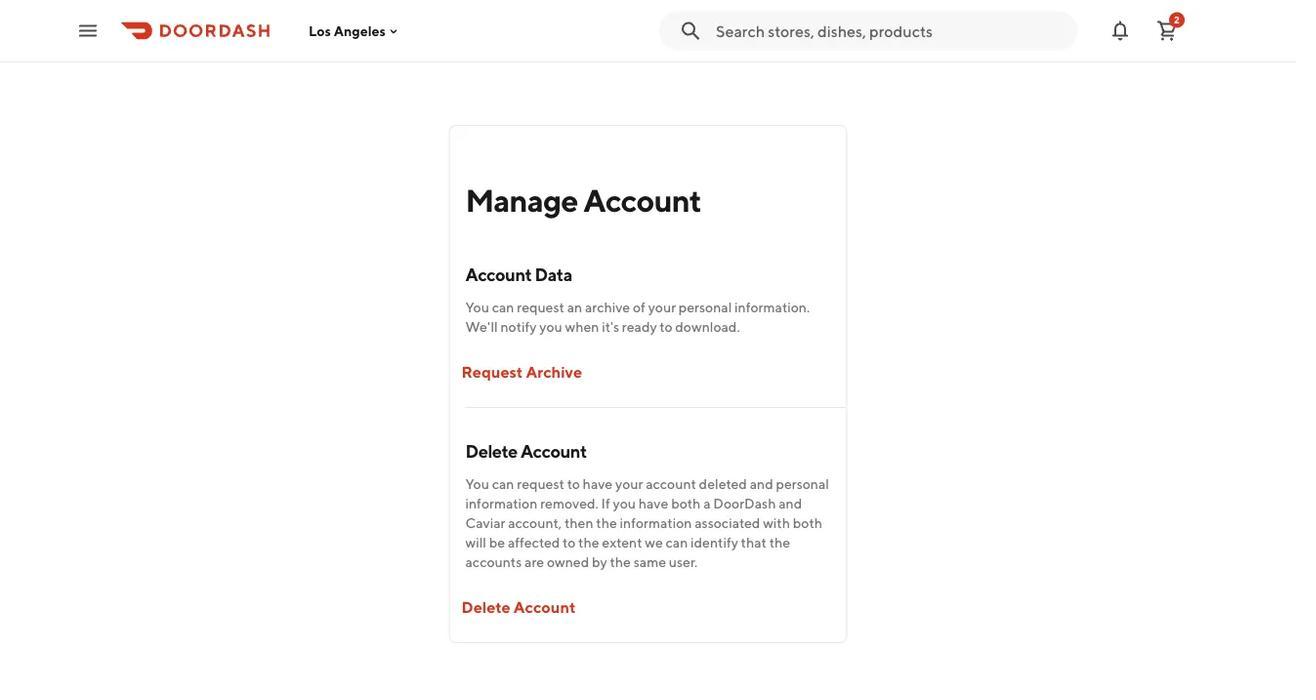 Task type: locate. For each thing, give the bounding box(es) containing it.
1 vertical spatial you
[[613, 496, 636, 512]]

0 horizontal spatial and
[[750, 476, 773, 492]]

1 vertical spatial delete
[[462, 598, 511, 617]]

will
[[465, 535, 486, 551]]

delete
[[465, 441, 518, 462], [462, 598, 511, 617]]

you inside you can request to have your account deleted and personal information removed. if you have both a doordash and caviar account, then the information associated with both will be affected to the extent we can identify that the accounts are owned by the same user.
[[465, 476, 489, 492]]

0 horizontal spatial both
[[671, 496, 701, 512]]

information up "caviar"
[[465, 496, 538, 512]]

you right if
[[613, 496, 636, 512]]

0 vertical spatial personal
[[679, 299, 732, 316]]

1 horizontal spatial information
[[620, 515, 692, 531]]

you
[[465, 299, 489, 316], [465, 476, 489, 492]]

the down with
[[769, 535, 790, 551]]

you up the we'll
[[465, 299, 489, 316]]

to up owned at the left of the page
[[563, 535, 576, 551]]

delete account
[[465, 441, 587, 462], [462, 598, 576, 617]]

you inside you can request an archive of your personal information. we'll notify you when it's ready to download.
[[465, 299, 489, 316]]

information
[[465, 496, 538, 512], [620, 515, 692, 531]]

request
[[462, 363, 523, 381]]

you
[[539, 319, 562, 335], [613, 496, 636, 512]]

1 horizontal spatial your
[[648, 299, 676, 316]]

user.
[[669, 554, 698, 571]]

2 vertical spatial can
[[666, 535, 688, 551]]

request archive link
[[450, 353, 594, 392]]

1 vertical spatial request
[[517, 476, 565, 492]]

0 vertical spatial to
[[660, 319, 673, 335]]

the
[[596, 515, 617, 531], [578, 535, 599, 551], [769, 535, 790, 551], [610, 554, 631, 571]]

1 you from the top
[[465, 299, 489, 316]]

it's
[[602, 319, 619, 335]]

1 horizontal spatial you
[[613, 496, 636, 512]]

a
[[704, 496, 711, 512]]

information up the we
[[620, 515, 692, 531]]

can
[[492, 299, 514, 316], [492, 476, 514, 492], [666, 535, 688, 551]]

0 horizontal spatial your
[[615, 476, 643, 492]]

request up removed.
[[517, 476, 565, 492]]

los
[[309, 23, 331, 39]]

1 vertical spatial have
[[639, 496, 669, 512]]

that
[[741, 535, 767, 551]]

0 horizontal spatial personal
[[679, 299, 732, 316]]

your
[[648, 299, 676, 316], [615, 476, 643, 492]]

your right of on the left of page
[[648, 299, 676, 316]]

delete account up removed.
[[465, 441, 587, 462]]

we
[[645, 535, 663, 551]]

have
[[583, 476, 613, 492], [639, 496, 669, 512]]

open menu image
[[76, 19, 100, 42]]

1 vertical spatial you
[[465, 476, 489, 492]]

0 horizontal spatial have
[[583, 476, 613, 492]]

both left the a
[[671, 496, 701, 512]]

0 vertical spatial delete account
[[465, 441, 587, 462]]

delete down accounts
[[462, 598, 511, 617]]

notification bell image
[[1109, 19, 1132, 42]]

personal
[[679, 299, 732, 316], [776, 476, 829, 492]]

are
[[525, 554, 544, 571]]

0 horizontal spatial you
[[539, 319, 562, 335]]

your left account
[[615, 476, 643, 492]]

account
[[646, 476, 696, 492]]

request inside you can request an archive of your personal information. we'll notify you when it's ready to download.
[[517, 299, 565, 316]]

to inside you can request an archive of your personal information. we'll notify you when it's ready to download.
[[660, 319, 673, 335]]

can up user.
[[666, 535, 688, 551]]

to up removed.
[[567, 476, 580, 492]]

extent
[[602, 535, 642, 551]]

you up "caviar"
[[465, 476, 489, 492]]

can up "caviar"
[[492, 476, 514, 492]]

have up if
[[583, 476, 613, 492]]

the down extent
[[610, 554, 631, 571]]

request
[[517, 299, 565, 316], [517, 476, 565, 492]]

both right with
[[793, 515, 823, 531]]

personal inside you can request to have your account deleted and personal information removed. if you have both a doordash and caviar account, then the information associated with both will be affected to the extent we can identify that the accounts are owned by the same user.
[[776, 476, 829, 492]]

you left when
[[539, 319, 562, 335]]

archive
[[526, 363, 582, 381]]

delete account down are on the bottom left of page
[[462, 598, 576, 617]]

personal up "download."
[[679, 299, 732, 316]]

can inside you can request an archive of your personal information. we'll notify you when it's ready to download.
[[492, 299, 514, 316]]

removed.
[[540, 496, 599, 512]]

identify
[[691, 535, 738, 551]]

download.
[[675, 319, 740, 335]]

and
[[750, 476, 773, 492], [779, 496, 802, 512]]

1 vertical spatial delete account
[[462, 598, 576, 617]]

0 vertical spatial request
[[517, 299, 565, 316]]

0 horizontal spatial information
[[465, 496, 538, 512]]

0 vertical spatial can
[[492, 299, 514, 316]]

1 items, open order cart image
[[1156, 19, 1179, 42]]

1 horizontal spatial personal
[[776, 476, 829, 492]]

2 button
[[1148, 11, 1187, 50]]

can for account
[[492, 299, 514, 316]]

1 horizontal spatial both
[[793, 515, 823, 531]]

to right ready
[[660, 319, 673, 335]]

delete up "caviar"
[[465, 441, 518, 462]]

0 vertical spatial you
[[465, 299, 489, 316]]

to
[[660, 319, 673, 335], [567, 476, 580, 492], [563, 535, 576, 551]]

1 vertical spatial personal
[[776, 476, 829, 492]]

2 you from the top
[[465, 476, 489, 492]]

1 vertical spatial your
[[615, 476, 643, 492]]

you inside you can request an archive of your personal information. we'll notify you when it's ready to download.
[[539, 319, 562, 335]]

1 vertical spatial to
[[567, 476, 580, 492]]

1 vertical spatial information
[[620, 515, 692, 531]]

personal up with
[[776, 476, 829, 492]]

request up notify
[[517, 299, 565, 316]]

deleted
[[699, 476, 747, 492]]

we'll
[[465, 319, 498, 335]]

0 vertical spatial information
[[465, 496, 538, 512]]

account
[[583, 182, 701, 218], [465, 264, 532, 285], [521, 441, 587, 462], [514, 598, 576, 617]]

0 vertical spatial your
[[648, 299, 676, 316]]

request inside you can request to have your account deleted and personal information removed. if you have both a doordash and caviar account, then the information associated with both will be affected to the extent we can identify that the accounts are owned by the same user.
[[517, 476, 565, 492]]

1 vertical spatial can
[[492, 476, 514, 492]]

your inside you can request an archive of your personal information. we'll notify you when it's ready to download.
[[648, 299, 676, 316]]

notify
[[501, 319, 537, 335]]

you inside you can request to have your account deleted and personal information removed. if you have both a doordash and caviar account, then the information associated with both will be affected to the extent we can identify that the accounts are owned by the same user.
[[613, 496, 636, 512]]

data
[[535, 264, 572, 285]]

1 request from the top
[[517, 299, 565, 316]]

both
[[671, 496, 701, 512], [793, 515, 823, 531]]

0 vertical spatial and
[[750, 476, 773, 492]]

2 request from the top
[[517, 476, 565, 492]]

of
[[633, 299, 646, 316]]

an
[[567, 299, 582, 316]]

request for data
[[517, 299, 565, 316]]

can up notify
[[492, 299, 514, 316]]

and up with
[[779, 496, 802, 512]]

have down account
[[639, 496, 669, 512]]

and up doordash
[[750, 476, 773, 492]]

0 vertical spatial you
[[539, 319, 562, 335]]

1 horizontal spatial and
[[779, 496, 802, 512]]



Task type: vqa. For each thing, say whether or not it's contained in the screenshot.
Group Order button
no



Task type: describe. For each thing, give the bounding box(es) containing it.
manage account
[[465, 182, 701, 218]]

you for account data
[[465, 299, 489, 316]]

0 vertical spatial delete
[[465, 441, 518, 462]]

if
[[601, 496, 610, 512]]

manage
[[465, 182, 578, 218]]

1 horizontal spatial have
[[639, 496, 669, 512]]

2 vertical spatial to
[[563, 535, 576, 551]]

los angeles
[[309, 23, 386, 39]]

associated
[[695, 515, 760, 531]]

personal inside you can request an archive of your personal information. we'll notify you when it's ready to download.
[[679, 299, 732, 316]]

Store search: begin typing to search for stores available on DoorDash text field
[[716, 20, 1066, 42]]

0 vertical spatial both
[[671, 496, 701, 512]]

information.
[[735, 299, 810, 316]]

affected
[[508, 535, 560, 551]]

1 vertical spatial both
[[793, 515, 823, 531]]

1 vertical spatial and
[[779, 496, 802, 512]]

request for account
[[517, 476, 565, 492]]

caviar
[[465, 515, 505, 531]]

owned
[[547, 554, 589, 571]]

can for delete
[[492, 476, 514, 492]]

you for delete account
[[465, 476, 489, 492]]

archive
[[585, 299, 630, 316]]

account data
[[465, 264, 572, 285]]

accounts
[[465, 554, 522, 571]]

angeles
[[334, 23, 386, 39]]

be
[[489, 535, 505, 551]]

with
[[763, 515, 790, 531]]

account,
[[508, 515, 562, 531]]

the down if
[[596, 515, 617, 531]]

2
[[1174, 14, 1180, 25]]

0 vertical spatial have
[[583, 476, 613, 492]]

you can request to have your account deleted and personal information removed. if you have both a doordash and caviar account, then the information associated with both will be affected to the extent we can identify that the accounts are owned by the same user.
[[465, 476, 829, 571]]

your inside you can request to have your account deleted and personal information removed. if you have both a doordash and caviar account, then the information associated with both will be affected to the extent we can identify that the accounts are owned by the same user.
[[615, 476, 643, 492]]

you can request an archive of your personal information. we'll notify you when it's ready to download.
[[465, 299, 810, 335]]

los angeles button
[[309, 23, 401, 39]]

doordash
[[713, 496, 776, 512]]

the down then
[[578, 535, 599, 551]]

then
[[565, 515, 594, 531]]

delete account link
[[450, 588, 587, 627]]

by
[[592, 554, 607, 571]]

same
[[634, 554, 666, 571]]

ready
[[622, 319, 657, 335]]

request archive
[[462, 363, 582, 381]]

when
[[565, 319, 599, 335]]



